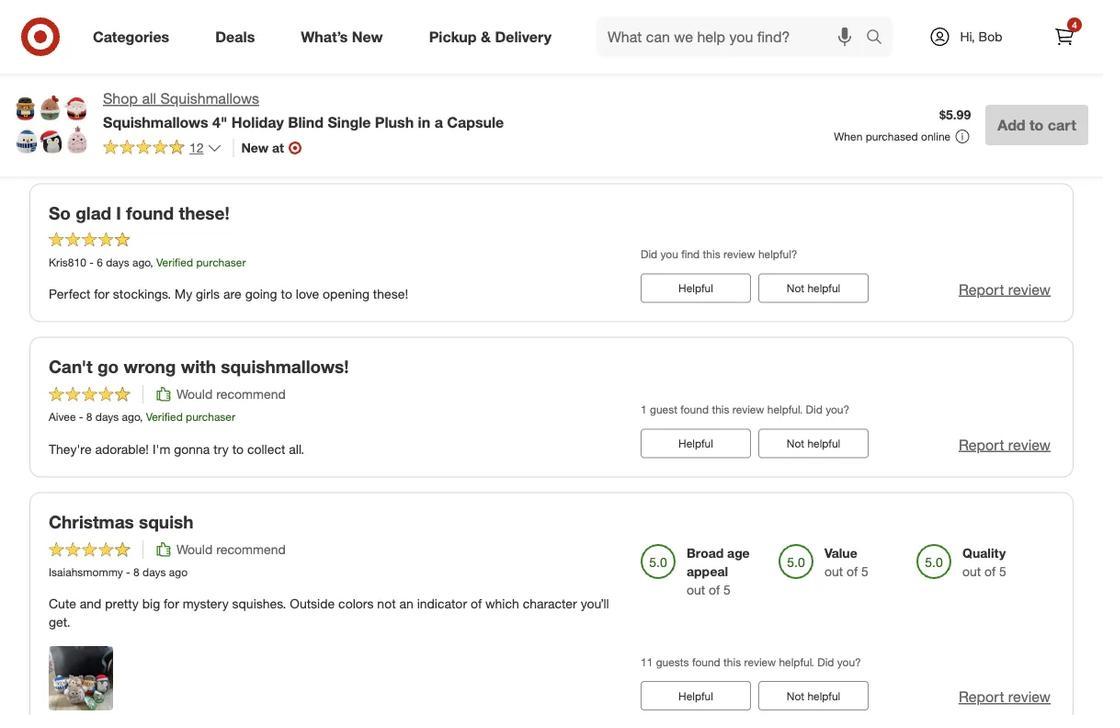 Task type: vqa. For each thing, say whether or not it's contained in the screenshot.
Report corresponding to 11 guests found this review helpful. Did you?
yes



Task type: describe. For each thing, give the bounding box(es) containing it.
p
[[59, 4, 66, 18]]

add to cart
[[997, 116, 1076, 134]]

when
[[834, 130, 862, 143]]

squishes.
[[232, 596, 286, 612]]

super
[[269, 53, 302, 69]]

report review button for 1 guest found this review helpful. did you?
[[959, 435, 1051, 456]]

all inside shop all squishmallows squishmallows 4" holiday blind single plush in a capsule
[[142, 90, 156, 108]]

going
[[245, 286, 277, 302]]

not
[[377, 596, 396, 612]]

5 inside quality out of 5
[[999, 564, 1006, 580]]

you
[[660, 248, 678, 262]]

1 the from the left
[[49, 53, 67, 69]]

adorable!
[[95, 441, 149, 457]]

0 vertical spatial squishmallows
[[160, 90, 259, 108]]

not helpful button for did you find this review helpful?
[[758, 274, 869, 303]]

What can we help you find? suggestions appear below search field
[[597, 17, 870, 57]]

blind
[[288, 113, 324, 131]]

out inside value out of 5
[[825, 564, 843, 580]]

for inside cute and pretty big for mystery squishes. outside colors not an indicator of which character you'll get.
[[164, 596, 179, 612]]

1 horizontal spatial out of 5
[[825, 3, 869, 19]]

8 for aivee
[[86, 411, 92, 424]]

squishmallows!
[[221, 357, 349, 378]]

manny
[[71, 53, 109, 69]]

cute
[[305, 53, 330, 69]]

and inside cute and pretty big for mystery squishes. outside colors not an indicator of which character you'll get.
[[80, 596, 101, 612]]

an
[[399, 596, 413, 612]]

search button
[[858, 17, 902, 61]]

did you find this review helpful?
[[641, 248, 797, 262]]

six
[[115, 35, 131, 51]]

1 vertical spatial new
[[241, 140, 269, 156]]

guest
[[650, 403, 677, 417]]

appeal
[[687, 564, 728, 580]]

categories link
[[77, 17, 192, 57]]

colors
[[338, 596, 374, 612]]

a inside shop all squishmallows squishmallows 4" holiday blind single plush in a capsule
[[434, 113, 443, 131]]

aivee - 8 days ago , verified purchaser
[[49, 411, 235, 424]]

kris810
[[49, 255, 86, 269]]

online
[[921, 130, 951, 143]]

shop all squishmallows squishmallows 4" holiday blind single plush in a capsule
[[103, 90, 504, 131]]

deals
[[215, 28, 255, 46]]

can't
[[49, 357, 93, 378]]

12 link
[[103, 139, 222, 160]]

you? for out of 5
[[837, 656, 861, 670]]

would recommend for go
[[176, 387, 286, 403]]

opening
[[323, 286, 369, 302]]

1 report review button from the top
[[959, 126, 1051, 147]]

3 helpful button from the top
[[641, 682, 751, 711]]

didn't
[[544, 35, 575, 51]]

age
[[727, 546, 750, 562]]

quality
[[962, 546, 1006, 562]]

not helpful button for 11 guests found this review helpful. did you?
[[758, 682, 869, 711]]

did for would recommend
[[806, 403, 822, 417]]

is
[[256, 53, 265, 69]]

purchaser for these!
[[196, 255, 246, 269]]

i
[[116, 203, 121, 224]]

indicator
[[417, 596, 467, 612]]

2 vertical spatial ago
[[169, 566, 188, 580]]

11
[[641, 656, 653, 670]]

4 link
[[1044, 17, 1085, 57]]

2 vertical spatial -
[[126, 566, 130, 580]]

gonna
[[174, 441, 210, 457]]

bummed
[[468, 35, 520, 51]]

this for can't go wrong with squishmallows!
[[712, 403, 729, 417]]

find
[[681, 248, 700, 262]]

ago for wrong
[[122, 411, 140, 424]]

1 report from the top
[[959, 127, 1004, 145]]

we
[[49, 35, 67, 51]]

bought
[[70, 35, 111, 51]]

of inside cute and pretty big for mystery squishes. outside colors not an indicator of which character you'll get.
[[471, 596, 482, 612]]

pickup & delivery link
[[413, 17, 575, 57]]

1 not helpful button from the top
[[758, 120, 869, 150]]

0 vertical spatial did
[[641, 248, 657, 262]]

recommend for christmas squish
[[216, 542, 286, 558]]

collect
[[247, 441, 285, 457]]

all.
[[289, 441, 304, 457]]

did for out of 5
[[817, 656, 834, 670]]

all inside we bought six capsules and they all contained a different plushie. a little bummed we didn't get the manny the snow man but dawn is super cute too!
[[243, 35, 256, 51]]

would for squish
[[176, 542, 213, 558]]

, for i
[[150, 255, 153, 269]]

of inside broad age appeal out of 5
[[709, 582, 720, 598]]

bob
[[979, 28, 1002, 45]]

squish
[[139, 512, 194, 533]]

get
[[579, 35, 597, 51]]

2 vertical spatial to
[[232, 441, 244, 457]]

plush
[[375, 113, 414, 131]]

shop
[[103, 90, 138, 108]]

helpful for can't go wrong with squishmallows!
[[678, 437, 713, 451]]

4"
[[212, 113, 227, 131]]

value out of 5
[[825, 546, 869, 580]]

plushie.
[[382, 35, 426, 51]]

guests
[[656, 656, 689, 670]]

they're
[[49, 441, 92, 457]]

not for 1 guest found this review helpful. did you?
[[787, 437, 804, 451]]

helpful button for so glad i found these!
[[641, 274, 751, 303]]

holiday
[[231, 113, 284, 131]]

pretty
[[105, 596, 139, 612]]

days for glad
[[106, 255, 129, 269]]

to inside button
[[1029, 116, 1044, 134]]

you? for would recommend
[[826, 403, 849, 417]]

mystery
[[183, 596, 229, 612]]

1 guest review image 1 of 1, zoom in image from the top
[[49, 85, 113, 150]]

1 horizontal spatial these!
[[373, 286, 408, 302]]

1
[[641, 403, 647, 417]]

outside
[[290, 596, 335, 612]]

out inside quality out of 5
[[962, 564, 981, 580]]

1 vertical spatial squishmallows
[[103, 113, 208, 131]]

v p
[[49, 4, 66, 18]]

not helpful for did you find this review helpful?
[[787, 282, 840, 295]]

of inside quality out of 5
[[985, 564, 996, 580]]

when purchased online
[[834, 130, 951, 143]]

found for out of 5
[[692, 656, 720, 670]]

my
[[175, 286, 192, 302]]

0 horizontal spatial these!
[[179, 203, 230, 224]]

but
[[197, 53, 216, 69]]

perfect
[[49, 286, 90, 302]]

2 vertical spatial this
[[723, 656, 741, 670]]



Task type: locate. For each thing, give the bounding box(es) containing it.
days up big
[[143, 566, 166, 580]]

1 vertical spatial days
[[95, 411, 119, 424]]

1 vertical spatial guest review image 1 of 1, zoom in image
[[49, 647, 113, 711]]

1 horizontal spatial for
[[164, 596, 179, 612]]

of
[[709, 3, 720, 19], [847, 3, 858, 19], [985, 21, 996, 37], [847, 564, 858, 580], [985, 564, 996, 580], [709, 582, 720, 598], [471, 596, 482, 612]]

new
[[352, 28, 383, 46], [241, 140, 269, 156]]

helpful button down find
[[641, 274, 751, 303]]

1 vertical spatial ago
[[122, 411, 140, 424]]

0 vertical spatial found
[[126, 203, 174, 224]]

a
[[429, 35, 438, 51]]

4 report review button from the top
[[959, 687, 1051, 708]]

2 helpful from the top
[[807, 282, 840, 295]]

so glad i found these!
[[49, 203, 230, 224]]

for down 6
[[94, 286, 109, 302]]

perfect for stockings. my girls are going to love opening these!
[[49, 286, 408, 302]]

i'm
[[152, 441, 170, 457]]

isaiahsmommy - 8 days ago
[[49, 566, 188, 580]]

1 vertical spatial purchaser
[[186, 411, 235, 424]]

recommend for can't go wrong with squishmallows!
[[216, 387, 286, 403]]

helpful for 11 guests found this review helpful. did you?
[[807, 690, 840, 703]]

found right i in the left of the page
[[126, 203, 174, 224]]

0 vertical spatial for
[[94, 286, 109, 302]]

aivee
[[49, 411, 76, 424]]

1 horizontal spatial new
[[352, 28, 383, 46]]

these!
[[179, 203, 230, 224], [373, 286, 408, 302]]

0 horizontal spatial to
[[232, 441, 244, 457]]

, for wrong
[[140, 411, 143, 424]]

verified for found
[[156, 255, 193, 269]]

1 vertical spatial ,
[[140, 411, 143, 424]]

deals link
[[200, 17, 278, 57]]

what's new link
[[285, 17, 406, 57]]

1 helpful from the top
[[807, 128, 840, 142]]

2 horizontal spatial out of 5
[[962, 21, 1006, 37]]

0 vertical spatial would
[[176, 387, 213, 403]]

0 horizontal spatial a
[[320, 35, 327, 51]]

this right guest
[[712, 403, 729, 417]]

not for 11 guests found this review helpful. did you?
[[787, 690, 804, 703]]

8 for isaiahsmommy
[[133, 566, 140, 580]]

new at
[[241, 140, 284, 156]]

2 vertical spatial days
[[143, 566, 166, 580]]

helpful. for out of 5
[[779, 656, 814, 670]]

helpful down the 1 guest found this review helpful. did you?
[[678, 437, 713, 451]]

1 vertical spatial you?
[[837, 656, 861, 670]]

to
[[1029, 116, 1044, 134], [281, 286, 292, 302], [232, 441, 244, 457]]

- left 6
[[89, 255, 94, 269]]

1 would recommend from the top
[[176, 387, 286, 403]]

man
[[169, 53, 194, 69]]

4 report from the top
[[959, 689, 1004, 707]]

6
[[97, 255, 103, 269]]

1 vertical spatial would
[[176, 542, 213, 558]]

and up but
[[189, 35, 211, 51]]

categories
[[93, 28, 169, 46]]

would down with at left
[[176, 387, 213, 403]]

0 vertical spatial a
[[320, 35, 327, 51]]

1 vertical spatial for
[[164, 596, 179, 612]]

not for did you find this review helpful?
[[787, 282, 804, 295]]

all
[[243, 35, 256, 51], [142, 90, 156, 108]]

would recommend down can't go wrong with squishmallows!
[[176, 387, 286, 403]]

try
[[214, 441, 229, 457]]

purchaser up the perfect for stockings. my girls are going to love opening these!
[[196, 255, 246, 269]]

the down the six
[[113, 53, 131, 69]]

2 would recommend from the top
[[176, 542, 286, 558]]

glad
[[76, 203, 111, 224]]

0 vertical spatial -
[[89, 255, 94, 269]]

what's new
[[301, 28, 383, 46]]

helpful button down guests
[[641, 682, 751, 711]]

5 inside value out of 5
[[861, 564, 869, 580]]

2 vertical spatial helpful button
[[641, 682, 751, 711]]

11 guests found this review helpful. did you?
[[641, 656, 861, 670]]

this right guests
[[723, 656, 741, 670]]

did
[[641, 248, 657, 262], [806, 403, 822, 417], [817, 656, 834, 670]]

squishmallows up 4"
[[160, 90, 259, 108]]

2 not helpful button from the top
[[758, 274, 869, 303]]

squishmallows up 12 link
[[103, 113, 208, 131]]

to left love
[[281, 286, 292, 302]]

- for go
[[79, 411, 83, 424]]

2 vertical spatial found
[[692, 656, 720, 670]]

guest review image 1 of 1, zoom in image down get.
[[49, 647, 113, 711]]

stockings.
[[113, 286, 171, 302]]

with
[[181, 357, 216, 378]]

1 horizontal spatial to
[[281, 286, 292, 302]]

- for glad
[[89, 255, 94, 269]]

days right 6
[[106, 255, 129, 269]]

recommend up the 'squishes.'
[[216, 542, 286, 558]]

broad age appeal out of 5
[[687, 546, 750, 598]]

1 not helpful from the top
[[787, 128, 840, 142]]

would recommend up the mystery
[[176, 542, 286, 558]]

, up adorable!
[[140, 411, 143, 424]]

found
[[126, 203, 174, 224], [680, 403, 709, 417], [692, 656, 720, 670]]

quality out of 5
[[962, 546, 1006, 580]]

capsules
[[134, 35, 186, 51]]

all right shop
[[142, 90, 156, 108]]

the down we
[[49, 53, 67, 69]]

0 vertical spatial ago
[[132, 255, 150, 269]]

new up too!
[[352, 28, 383, 46]]

broad
[[687, 546, 724, 562]]

verified up my
[[156, 255, 193, 269]]

add
[[997, 116, 1025, 134]]

report review for 1 guest found this review helpful. did you?
[[959, 436, 1051, 454]]

helpful?
[[758, 248, 797, 262]]

$5.99
[[939, 107, 971, 123]]

-
[[89, 255, 94, 269], [79, 411, 83, 424], [126, 566, 130, 580]]

0 vertical spatial recommend
[[216, 387, 286, 403]]

2 guest review image 1 of 1, zoom in image from the top
[[49, 647, 113, 711]]

1 vertical spatial helpful button
[[641, 429, 751, 458]]

0 horizontal spatial for
[[94, 286, 109, 302]]

2 vertical spatial did
[[817, 656, 834, 670]]

what's
[[301, 28, 348, 46]]

1 would from the top
[[176, 387, 213, 403]]

would
[[176, 387, 213, 403], [176, 542, 213, 558]]

3 report review button from the top
[[959, 435, 1051, 456]]

helpful
[[807, 128, 840, 142], [807, 282, 840, 295], [807, 437, 840, 451], [807, 690, 840, 703]]

report review
[[959, 127, 1051, 145], [959, 281, 1051, 299], [959, 436, 1051, 454], [959, 689, 1051, 707]]

report for did you find this review helpful?
[[959, 281, 1004, 299]]

0 horizontal spatial out of 5
[[687, 3, 731, 19]]

3 report review from the top
[[959, 436, 1051, 454]]

5 inside broad age appeal out of 5
[[724, 582, 731, 598]]

0 vertical spatial ,
[[150, 255, 153, 269]]

we bought six capsules and they all contained a different plushie. a little bummed we didn't get the manny the snow man but dawn is super cute too!
[[49, 35, 597, 69]]

helpful button
[[641, 274, 751, 303], [641, 429, 751, 458], [641, 682, 751, 711]]

helpful for 1 guest found this review helpful. did you?
[[807, 437, 840, 451]]

delivery
[[495, 28, 552, 46]]

0 horizontal spatial and
[[80, 596, 101, 612]]

1 vertical spatial this
[[712, 403, 729, 417]]

1 vertical spatial -
[[79, 411, 83, 424]]

2 recommend from the top
[[216, 542, 286, 558]]

you?
[[826, 403, 849, 417], [837, 656, 861, 670]]

this right find
[[703, 248, 720, 262]]

we
[[524, 35, 540, 51]]

0 vertical spatial days
[[106, 255, 129, 269]]

1 vertical spatial these!
[[373, 286, 408, 302]]

1 vertical spatial would recommend
[[176, 542, 286, 558]]

2 helpful button from the top
[[641, 429, 751, 458]]

1 helpful from the top
[[678, 282, 713, 295]]

2 report from the top
[[959, 281, 1004, 299]]

1 vertical spatial recommend
[[216, 542, 286, 558]]

1 vertical spatial helpful
[[678, 437, 713, 451]]

verified up i'm
[[146, 411, 183, 424]]

0 vertical spatial helpful
[[678, 282, 713, 295]]

report for 11 guests found this review helpful. did you?
[[959, 689, 1004, 707]]

1 vertical spatial 8
[[133, 566, 140, 580]]

review
[[1008, 127, 1051, 145], [723, 248, 755, 262], [1008, 281, 1051, 299], [732, 403, 764, 417], [1008, 436, 1051, 454], [744, 656, 776, 670], [1008, 689, 1051, 707]]

1 vertical spatial found
[[680, 403, 709, 417]]

days for go
[[95, 411, 119, 424]]

and inside we bought six capsules and they all contained a different plushie. a little bummed we didn't get the manny the snow man but dawn is super cute too!
[[189, 35, 211, 51]]

0 vertical spatial and
[[189, 35, 211, 51]]

3 not helpful button from the top
[[758, 429, 869, 458]]

for right big
[[164, 596, 179, 612]]

4 not from the top
[[787, 690, 804, 703]]

1 horizontal spatial 8
[[133, 566, 140, 580]]

out inside broad age appeal out of 5
[[687, 582, 705, 598]]

helpful button for can't go wrong with squishmallows!
[[641, 429, 751, 458]]

1 helpful button from the top
[[641, 274, 751, 303]]

report for 1 guest found this review helpful. did you?
[[959, 436, 1004, 454]]

contained
[[259, 35, 316, 51]]

helpful
[[678, 282, 713, 295], [678, 437, 713, 451], [678, 690, 713, 703]]

purchaser for squishmallows!
[[186, 411, 235, 424]]

to right try in the bottom left of the page
[[232, 441, 244, 457]]

0 vertical spatial these!
[[179, 203, 230, 224]]

pickup
[[429, 28, 477, 46]]

0 vertical spatial helpful.
[[767, 403, 803, 417]]

4 helpful from the top
[[807, 690, 840, 703]]

for
[[94, 286, 109, 302], [164, 596, 179, 612]]

found right guests
[[692, 656, 720, 670]]

8 right aivee
[[86, 411, 92, 424]]

2 the from the left
[[113, 53, 131, 69]]

report review button for did you find this review helpful?
[[959, 279, 1051, 300]]

1 vertical spatial helpful.
[[779, 656, 814, 670]]

not helpful left purchased
[[787, 128, 840, 142]]

report review button for 11 guests found this review helpful. did you?
[[959, 687, 1051, 708]]

report review for 11 guests found this review helpful. did you?
[[959, 689, 1051, 707]]

not left when
[[787, 128, 804, 142]]

2 horizontal spatial to
[[1029, 116, 1044, 134]]

the
[[49, 53, 67, 69], [113, 53, 131, 69]]

not helpful for 11 guests found this review helpful. did you?
[[787, 690, 840, 703]]

4
[[1072, 19, 1077, 30]]

1 vertical spatial did
[[806, 403, 822, 417]]

1 horizontal spatial ,
[[150, 255, 153, 269]]

not helpful down the 1 guest found this review helpful. did you?
[[787, 437, 840, 451]]

found right guest
[[680, 403, 709, 417]]

1 recommend from the top
[[216, 387, 286, 403]]

not down "helpful?"
[[787, 282, 804, 295]]

not helpful button for 1 guest found this review helpful. did you?
[[758, 429, 869, 458]]

not helpful down 11 guests found this review helpful. did you?
[[787, 690, 840, 703]]

2 helpful from the top
[[678, 437, 713, 451]]

1 horizontal spatial the
[[113, 53, 131, 69]]

cute and pretty big for mystery squishes. outside colors not an indicator of which character you'll get.
[[49, 596, 609, 631]]

guest review image 1 of 1, zoom in image down manny
[[49, 85, 113, 150]]

0 vertical spatial purchaser
[[196, 255, 246, 269]]

isaiahsmommy
[[49, 566, 123, 580]]

0 vertical spatial 8
[[86, 411, 92, 424]]

1 vertical spatial all
[[142, 90, 156, 108]]

new left at
[[241, 140, 269, 156]]

search
[[858, 29, 902, 47]]

not down 11 guests found this review helpful. did you?
[[787, 690, 804, 703]]

dawn
[[220, 53, 252, 69]]

ago for i
[[132, 255, 150, 269]]

0 horizontal spatial all
[[142, 90, 156, 108]]

verified for with
[[146, 411, 183, 424]]

they're adorable! i'm gonna try to collect all.
[[49, 441, 304, 457]]

, up stockings.
[[150, 255, 153, 269]]

1 report review from the top
[[959, 127, 1051, 145]]

0 vertical spatial all
[[243, 35, 256, 51]]

0 horizontal spatial -
[[79, 411, 83, 424]]

a up cute
[[320, 35, 327, 51]]

out of 5
[[687, 3, 731, 19], [825, 3, 869, 19], [962, 21, 1006, 37]]

purchaser up try in the bottom left of the page
[[186, 411, 235, 424]]

verified
[[156, 255, 193, 269], [146, 411, 183, 424]]

character
[[523, 596, 577, 612]]

purchased
[[866, 130, 918, 143]]

3 report from the top
[[959, 436, 1004, 454]]

would down squish
[[176, 542, 213, 558]]

guest review image 1 of 1, zoom in image
[[49, 85, 113, 150], [49, 647, 113, 711]]

1 guest found this review helpful. did you?
[[641, 403, 849, 417]]

would for go
[[176, 387, 213, 403]]

1 horizontal spatial and
[[189, 35, 211, 51]]

- up "pretty"
[[126, 566, 130, 580]]

days
[[106, 255, 129, 269], [95, 411, 119, 424], [143, 566, 166, 580]]

cart
[[1048, 116, 1076, 134]]

0 vertical spatial would recommend
[[176, 387, 286, 403]]

ago up adorable!
[[122, 411, 140, 424]]

3 not from the top
[[787, 437, 804, 451]]

1 horizontal spatial -
[[89, 255, 94, 269]]

little
[[441, 35, 465, 51]]

of inside value out of 5
[[847, 564, 858, 580]]

hi, bob
[[960, 28, 1002, 45]]

report review for did you find this review helpful?
[[959, 281, 1051, 299]]

found for would recommend
[[680, 403, 709, 417]]

2 horizontal spatial -
[[126, 566, 130, 580]]

0 vertical spatial guest review image 1 of 1, zoom in image
[[49, 85, 113, 150]]

a right in
[[434, 113, 443, 131]]

helpful button down guest
[[641, 429, 751, 458]]

4 not helpful button from the top
[[758, 682, 869, 711]]

report
[[959, 127, 1004, 145], [959, 281, 1004, 299], [959, 436, 1004, 454], [959, 689, 1004, 707]]

1 vertical spatial a
[[434, 113, 443, 131]]

0 vertical spatial verified
[[156, 255, 193, 269]]

2 would from the top
[[176, 542, 213, 558]]

ago up the mystery
[[169, 566, 188, 580]]

and right cute
[[80, 596, 101, 612]]

0 horizontal spatial the
[[49, 53, 67, 69]]

0 horizontal spatial new
[[241, 140, 269, 156]]

1 vertical spatial to
[[281, 286, 292, 302]]

a inside we bought six capsules and they all contained a different plushie. a little bummed we didn't get the manny the snow man but dawn is super cute too!
[[320, 35, 327, 51]]

0 horizontal spatial 8
[[86, 411, 92, 424]]

recommend down "squishmallows!" in the left of the page
[[216, 387, 286, 403]]

add to cart button
[[986, 105, 1088, 145]]

wrong
[[124, 357, 176, 378]]

1 vertical spatial verified
[[146, 411, 183, 424]]

not down the 1 guest found this review helpful. did you?
[[787, 437, 804, 451]]

4 report review from the top
[[959, 689, 1051, 707]]

not helpful for 1 guest found this review helpful. did you?
[[787, 437, 840, 451]]

days up adorable!
[[95, 411, 119, 424]]

all right they
[[243, 35, 256, 51]]

5
[[724, 3, 731, 19], [861, 3, 869, 19], [999, 21, 1006, 37], [861, 564, 869, 580], [999, 564, 1006, 580], [724, 582, 731, 598]]

2 vertical spatial helpful
[[678, 690, 713, 703]]

not helpful down "helpful?"
[[787, 282, 840, 295]]

v
[[49, 4, 55, 18]]

this for so glad i found these!
[[703, 248, 720, 262]]

0 vertical spatial this
[[703, 248, 720, 262]]

1 not from the top
[[787, 128, 804, 142]]

4 not helpful from the top
[[787, 690, 840, 703]]

image of squishmallows 4" holiday blind single plush in a capsule image
[[15, 88, 88, 162]]

helpful for did you find this review helpful?
[[807, 282, 840, 295]]

3 helpful from the top
[[807, 437, 840, 451]]

squishmallows
[[160, 90, 259, 108], [103, 113, 208, 131]]

helpful. for would recommend
[[767, 403, 803, 417]]

3 not helpful from the top
[[787, 437, 840, 451]]

2 not from the top
[[787, 282, 804, 295]]

0 vertical spatial new
[[352, 28, 383, 46]]

2 not helpful from the top
[[787, 282, 840, 295]]

1 vertical spatial and
[[80, 596, 101, 612]]

2 report review button from the top
[[959, 279, 1051, 300]]

helpful for so glad i found these!
[[678, 282, 713, 295]]

go
[[97, 357, 119, 378]]

these! right opening
[[373, 286, 408, 302]]

they
[[215, 35, 239, 51]]

0 vertical spatial helpful button
[[641, 274, 751, 303]]

these! down "12"
[[179, 203, 230, 224]]

helpful down guests
[[678, 690, 713, 703]]

helpful down find
[[678, 282, 713, 295]]

3 helpful from the top
[[678, 690, 713, 703]]

0 vertical spatial you?
[[826, 403, 849, 417]]

to right the add
[[1029, 116, 1044, 134]]

you'll
[[581, 596, 609, 612]]

8 up "pretty"
[[133, 566, 140, 580]]

0 vertical spatial to
[[1029, 116, 1044, 134]]

ago up stockings.
[[132, 255, 150, 269]]

are
[[223, 286, 242, 302]]

- right aivee
[[79, 411, 83, 424]]

christmas squish
[[49, 512, 194, 533]]

would recommend for squish
[[176, 542, 286, 558]]

in
[[418, 113, 430, 131]]

0 horizontal spatial ,
[[140, 411, 143, 424]]

1 horizontal spatial all
[[243, 35, 256, 51]]

2 report review from the top
[[959, 281, 1051, 299]]

single
[[328, 113, 371, 131]]

12
[[189, 140, 204, 156]]

1 horizontal spatial a
[[434, 113, 443, 131]]



